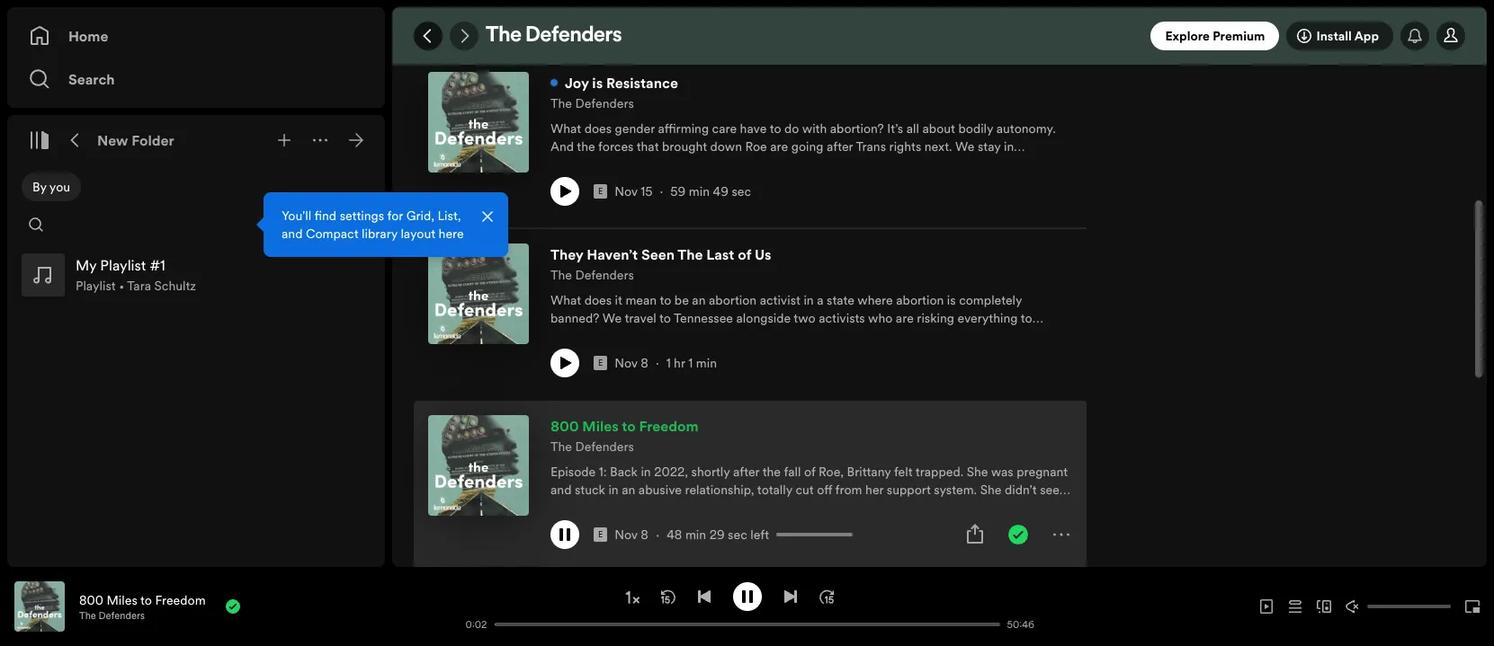 Task type: describe. For each thing, give the bounding box(es) containing it.
they haven't seen the last of us the defenders
[[550, 245, 771, 284]]

all episodes
[[414, 20, 525, 41]]

e for haven't
[[598, 358, 603, 369]]

the defenders link for 1 hr 1 min
[[550, 265, 634, 284]]

all
[[414, 20, 438, 41]]

15
[[641, 183, 653, 201]]

settings
[[340, 207, 384, 225]]

society link
[[1129, 21, 1193, 57]]

compact
[[306, 225, 358, 243]]

none search field inside the main element
[[22, 210, 50, 239]]

new folder
[[97, 130, 174, 150]]

tara
[[127, 277, 151, 295]]

grid,
[[406, 207, 434, 225]]

for
[[387, 207, 403, 225]]

800 miles to freedom the defenders for the defenders link related to 48 min 29 sec left
[[550, 416, 699, 456]]

miles for the top 800 miles to freedom link
[[582, 416, 619, 436]]

800 miles to freedom image
[[428, 416, 529, 516]]

explicit element for haven't
[[594, 356, 607, 371]]

nov 8 for seen
[[615, 354, 648, 372]]

you'll
[[282, 207, 311, 225]]

pause image
[[740, 590, 754, 604]]

layout
[[401, 225, 435, 243]]

us
[[755, 245, 771, 264]]

previous image
[[697, 590, 711, 604]]

and
[[282, 225, 303, 243]]

by you
[[32, 178, 70, 196]]

go forward image
[[457, 29, 471, 43]]

the inside top bar and user menu element
[[486, 25, 522, 47]]

install
[[1316, 27, 1352, 45]]

800 for the defenders link related to 48 min 29 sec left
[[550, 416, 579, 436]]

49
[[713, 183, 728, 201]]

volume off image
[[1346, 600, 1360, 614]]

skip back 15 seconds image
[[661, 590, 675, 604]]

800 for the defenders link inside footer
[[79, 591, 103, 609]]

1 hr 1 min
[[666, 354, 717, 372]]

the defenders link inside footer
[[79, 609, 145, 623]]

group inside the main element
[[14, 246, 378, 304]]

to for 800 miles to freedom link to the left
[[140, 591, 152, 609]]

premium
[[1213, 27, 1265, 45]]

joy is resistance
[[565, 73, 678, 93]]

explore
[[1165, 27, 1210, 45]]

1 explicit element from the top
[[594, 184, 607, 199]]

nov for miles
[[615, 526, 638, 544]]

the defenders link for 48 min 29 sec left
[[550, 437, 634, 456]]

miles for 800 miles to freedom link to the left
[[107, 591, 137, 609]]

defenders inside footer
[[99, 609, 145, 623]]

app
[[1354, 27, 1379, 45]]

59 min 49 sec
[[670, 183, 751, 201]]

the defenders inside top bar and user menu element
[[486, 25, 622, 47]]

to for the top 800 miles to freedom link
[[622, 416, 636, 436]]

society
[[1140, 26, 1182, 44]]

joy is resistance link
[[550, 72, 678, 94]]

what's new image
[[1408, 29, 1422, 43]]

nov 8 for to
[[615, 526, 648, 544]]

explore premium
[[1165, 27, 1265, 45]]

1 horizontal spatial freedom
[[639, 416, 699, 436]]

50:46
[[1007, 618, 1034, 632]]

they
[[550, 245, 583, 264]]

you'll find settings for grid, list, and compact library layout here
[[282, 207, 464, 243]]

search
[[68, 69, 115, 89]]

install app link
[[1287, 22, 1393, 50]]

new episode image
[[550, 79, 558, 86]]

0 horizontal spatial 800 miles to freedom link
[[79, 591, 206, 609]]

the defenders link for 59 min 49 sec
[[550, 94, 634, 112]]

e for miles
[[598, 530, 603, 541]]

here
[[439, 225, 464, 243]]

recents
[[299, 216, 345, 234]]

1 e from the top
[[598, 186, 603, 197]]

48
[[667, 526, 682, 544]]

defenders inside top bar and user menu element
[[526, 25, 622, 47]]

0 vertical spatial 800 miles to freedom link
[[550, 416, 699, 437]]

seen
[[641, 245, 675, 264]]

you
[[49, 178, 70, 196]]

list,
[[438, 207, 461, 225]]

haven't
[[587, 245, 638, 264]]

find
[[314, 207, 337, 225]]

Recents, List view field
[[285, 210, 374, 239]]

search in your library image
[[29, 218, 43, 232]]

1 vertical spatial min
[[696, 354, 717, 372]]

8 for seen
[[641, 354, 648, 372]]

59
[[670, 183, 686, 201]]

0:02
[[465, 618, 487, 632]]

sec for 49
[[732, 183, 751, 201]]

8 for to
[[641, 526, 648, 544]]

by
[[32, 178, 47, 196]]

you'll find settings for grid, list, and compact library layout here dialog
[[264, 192, 508, 257]]

playlist • tara schultz
[[76, 277, 196, 295]]

1 1 from the left
[[666, 354, 671, 372]]

freedom inside footer
[[155, 591, 206, 609]]

sec for 29
[[728, 526, 747, 544]]



Task type: locate. For each thing, give the bounding box(es) containing it.
1 vertical spatial miles
[[107, 591, 137, 609]]

1 vertical spatial nov 8
[[615, 526, 648, 544]]

min
[[689, 183, 710, 201], [696, 354, 717, 372], [685, 526, 706, 544]]

1 vertical spatial freedom
[[155, 591, 206, 609]]

0 vertical spatial e
[[598, 186, 603, 197]]

1 vertical spatial 800 miles to freedom the defenders
[[79, 591, 206, 623]]

e left hr on the left
[[598, 358, 603, 369]]

resistance
[[606, 73, 678, 93]]

0 vertical spatial freedom
[[639, 416, 699, 436]]

0 vertical spatial sec
[[732, 183, 751, 201]]

0 horizontal spatial miles
[[107, 591, 137, 609]]

0 vertical spatial miles
[[582, 416, 619, 436]]

explicit element left 48
[[594, 528, 607, 542]]

defenders inside they haven't seen the last of us the defenders
[[575, 266, 634, 284]]

explicit element left the nov 15
[[594, 184, 607, 199]]

go back image
[[421, 29, 435, 43]]

0 horizontal spatial freedom
[[155, 591, 206, 609]]

1 right hr on the left
[[688, 354, 693, 372]]

e left 48
[[598, 530, 603, 541]]

install app
[[1316, 27, 1379, 45]]

0 horizontal spatial to
[[140, 591, 152, 609]]

nov for haven't
[[615, 354, 638, 372]]

2 vertical spatial explicit element
[[594, 528, 607, 542]]

3 explicit element from the top
[[594, 528, 607, 542]]

now playing: 800 miles to freedom by the defenders footer
[[14, 582, 451, 632]]

1 8 from the top
[[641, 354, 648, 372]]

skip forward 15 seconds image
[[819, 590, 833, 604]]

nov 8
[[615, 354, 648, 372], [615, 526, 648, 544]]

joy
[[565, 73, 589, 93]]

1 nov 8 from the top
[[615, 354, 648, 372]]

nov 8 left hr on the left
[[615, 354, 648, 372]]

800 miles to freedom the defenders
[[550, 416, 699, 456], [79, 591, 206, 623]]

None search field
[[22, 210, 50, 239]]

explore premium button
[[1151, 22, 1279, 50]]

joy is resistance image
[[428, 72, 529, 173]]

the
[[486, 25, 522, 47], [550, 94, 572, 112], [678, 245, 703, 264], [550, 266, 572, 284], [550, 438, 572, 456], [79, 609, 96, 623]]

1 horizontal spatial to
[[622, 416, 636, 436]]

group
[[14, 246, 378, 304]]

3 nov from the top
[[615, 526, 638, 544]]

is
[[592, 73, 603, 93]]

1 vertical spatial sec
[[728, 526, 747, 544]]

0 vertical spatial 800 miles to freedom the defenders
[[550, 416, 699, 456]]

nov left hr on the left
[[615, 354, 638, 372]]

folder
[[132, 130, 174, 150]]

1 vertical spatial e
[[598, 358, 603, 369]]

8
[[641, 354, 648, 372], [641, 526, 648, 544]]

new
[[97, 130, 128, 150]]

800 inside footer
[[79, 591, 103, 609]]

1 nov from the top
[[615, 183, 638, 201]]

sec right '49'
[[732, 183, 751, 201]]

now playing view image
[[42, 590, 57, 604]]

800 miles to freedom link
[[550, 416, 699, 437], [79, 591, 206, 609]]

1
[[666, 354, 671, 372], [688, 354, 693, 372]]

to inside footer
[[140, 591, 152, 609]]

29
[[709, 526, 725, 544]]

search link
[[29, 61, 363, 97]]

min left 29
[[685, 526, 706, 544]]

By you checkbox
[[22, 173, 81, 201]]

2 1 from the left
[[688, 354, 693, 372]]

player controls element
[[0, 582, 1043, 632]]

freedom
[[639, 416, 699, 436], [155, 591, 206, 609]]

to
[[622, 416, 636, 436], [140, 591, 152, 609]]

episodes
[[442, 20, 525, 41]]

miles
[[582, 416, 619, 436], [107, 591, 137, 609]]

min for 29
[[685, 526, 706, 544]]

•
[[119, 277, 124, 295]]

min right 59
[[689, 183, 710, 201]]

last
[[706, 245, 734, 264]]

connect to a device image
[[1317, 600, 1331, 614]]

1 left hr on the left
[[666, 354, 671, 372]]

they haven't seen the last of us link
[[550, 244, 771, 265]]

miles inside now playing: 800 miles to freedom by the defenders footer
[[107, 591, 137, 609]]

0 vertical spatial 8
[[641, 354, 648, 372]]

0 horizontal spatial 1
[[666, 354, 671, 372]]

1 horizontal spatial miles
[[582, 416, 619, 436]]

nov 8 left 48
[[615, 526, 648, 544]]

3 e from the top
[[598, 530, 603, 541]]

800
[[550, 416, 579, 436], [79, 591, 103, 609]]

of
[[738, 245, 751, 264]]

0 vertical spatial explicit element
[[594, 184, 607, 199]]

0 vertical spatial nov 8
[[615, 354, 648, 372]]

they haven't seen the last of us image
[[428, 244, 529, 345]]

0 vertical spatial to
[[622, 416, 636, 436]]

nov
[[615, 183, 638, 201], [615, 354, 638, 372], [615, 526, 638, 544]]

explicit element left hr on the left
[[594, 356, 607, 371]]

8 left hr on the left
[[641, 354, 648, 372]]

48 min 29 sec left
[[667, 526, 769, 544]]

main element
[[7, 7, 508, 568]]

sec
[[732, 183, 751, 201], [728, 526, 747, 544]]

next image
[[783, 590, 797, 604]]

2 e from the top
[[598, 358, 603, 369]]

home link
[[29, 18, 363, 54]]

8 left 48
[[641, 526, 648, 544]]

the defenders
[[486, 25, 622, 47], [550, 94, 634, 112]]

explicit element
[[594, 184, 607, 199], [594, 356, 607, 371], [594, 528, 607, 542]]

e
[[598, 186, 603, 197], [598, 358, 603, 369], [598, 530, 603, 541]]

playlist
[[76, 277, 116, 295]]

the inside footer
[[79, 609, 96, 623]]

left
[[750, 526, 769, 544]]

1 vertical spatial to
[[140, 591, 152, 609]]

1 vertical spatial explicit element
[[594, 356, 607, 371]]

min for 49
[[689, 183, 710, 201]]

2 nov from the top
[[615, 354, 638, 372]]

hr
[[674, 354, 685, 372]]

0 vertical spatial nov
[[615, 183, 638, 201]]

top bar and user menu element
[[392, 7, 1487, 65]]

800 miles to freedom the defenders for the defenders link inside footer
[[79, 591, 206, 623]]

0 horizontal spatial 800 miles to freedom the defenders
[[79, 591, 206, 623]]

0 vertical spatial min
[[689, 183, 710, 201]]

0 horizontal spatial 800
[[79, 591, 103, 609]]

group containing playlist
[[14, 246, 378, 304]]

nov left 15
[[615, 183, 638, 201]]

Society checkbox
[[1129, 21, 1193, 49]]

1 vertical spatial 800
[[79, 591, 103, 609]]

1 vertical spatial nov
[[615, 354, 638, 372]]

0 vertical spatial the defenders
[[486, 25, 622, 47]]

0 vertical spatial 800
[[550, 416, 579, 436]]

2 vertical spatial nov
[[615, 526, 638, 544]]

800 miles to freedom the defenders inside now playing: 800 miles to freedom by the defenders footer
[[79, 591, 206, 623]]

2 8 from the top
[[641, 526, 648, 544]]

library
[[362, 225, 397, 243]]

home
[[68, 26, 108, 46]]

e left the nov 15
[[598, 186, 603, 197]]

2 vertical spatial e
[[598, 530, 603, 541]]

1 horizontal spatial 1
[[688, 354, 693, 372]]

change speed image
[[623, 589, 641, 607]]

2 vertical spatial min
[[685, 526, 706, 544]]

2 nov 8 from the top
[[615, 526, 648, 544]]

1 horizontal spatial 800 miles to freedom the defenders
[[550, 416, 699, 456]]

sec right 29
[[728, 526, 747, 544]]

schultz
[[154, 277, 196, 295]]

defenders
[[526, 25, 622, 47], [575, 94, 634, 112], [575, 266, 634, 284], [575, 438, 634, 456], [99, 609, 145, 623]]

1 horizontal spatial 800 miles to freedom link
[[550, 416, 699, 437]]

new folder button
[[94, 126, 178, 155]]

nov left 48
[[615, 526, 638, 544]]

min right hr on the left
[[696, 354, 717, 372]]

explicit element for miles
[[594, 528, 607, 542]]

nov 15
[[615, 183, 653, 201]]

1 horizontal spatial 800
[[550, 416, 579, 436]]

the defenders up new episode icon
[[486, 25, 622, 47]]

1 vertical spatial the defenders
[[550, 94, 634, 112]]

the defenders down the is
[[550, 94, 634, 112]]

1 vertical spatial 800 miles to freedom link
[[79, 591, 206, 609]]

2 explicit element from the top
[[594, 356, 607, 371]]

the defenders link
[[550, 94, 634, 112], [550, 265, 634, 284], [550, 437, 634, 456], [79, 609, 145, 623]]

1 vertical spatial 8
[[641, 526, 648, 544]]



Task type: vqa. For each thing, say whether or not it's contained in the screenshot.
the bottom Love Lost Link
no



